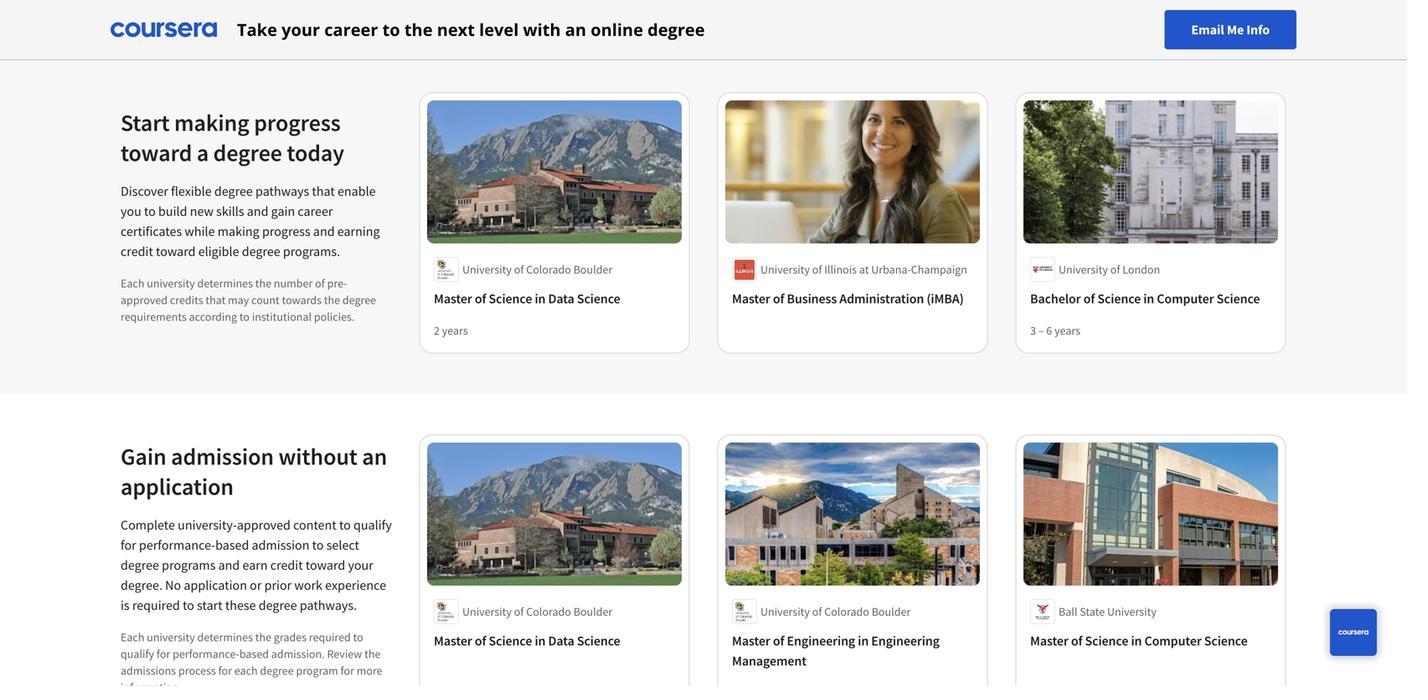 Task type: describe. For each thing, give the bounding box(es) containing it.
3 – 6 years
[[1030, 323, 1080, 338]]

6
[[1046, 323, 1052, 338]]

programs
[[162, 557, 216, 574]]

each for gain admission without an application
[[121, 630, 144, 645]]

online
[[591, 18, 643, 41]]

number
[[274, 276, 313, 291]]

at
[[859, 262, 869, 277]]

making inside discover flexible degree pathways that enable you to build new skills and gain career certificates while making progress and earning credit toward eligible degree programs.
[[218, 223, 259, 240]]

based inside the each university determines the grades required to qualify for performance-based admission. review the admissions process for each degree program for more information.
[[239, 647, 269, 662]]

to up select on the bottom left of page
[[339, 517, 351, 534]]

business
[[787, 291, 837, 307]]

requirements
[[121, 309, 187, 325]]

in for master of engineering in engineering management 'link'
[[858, 633, 869, 650]]

grades
[[274, 630, 307, 645]]

build
[[158, 203, 187, 220]]

in for 2nd master of science in data science link from the top
[[535, 633, 546, 650]]

administration
[[839, 291, 924, 307]]

complete
[[121, 517, 175, 534]]

application inside gain admission without an application
[[121, 472, 234, 502]]

boulder for master of engineering in engineering management 'link'
[[872, 605, 911, 620]]

to down content
[[312, 537, 324, 554]]

discover
[[121, 183, 168, 200]]

university of illinois at urbana-champaign
[[760, 262, 967, 277]]

illinois
[[824, 262, 857, 277]]

admission inside gain admission without an application
[[171, 442, 274, 472]]

required inside the each university determines the grades required to qualify for performance-based admission. review the admissions process for each degree program for more information.
[[309, 630, 351, 645]]

2 master of science in data science link from the top
[[434, 631, 675, 652]]

master of science in data science for 2nd master of science in data science link from the top
[[434, 633, 620, 650]]

next
[[437, 18, 475, 41]]

university for a
[[147, 276, 195, 291]]

degree.
[[121, 577, 162, 594]]

information.
[[121, 680, 182, 687]]

boulder for 2nd master of science in data science link from the top
[[573, 605, 612, 620]]

3
[[1030, 323, 1036, 338]]

university for master of engineering in engineering management 'link'
[[760, 605, 810, 620]]

toward inside start making progress toward a degree today
[[121, 138, 192, 168]]

approved inside each university determines the number of pre- approved credits that may count towards the degree requirements according to institutional policies.
[[121, 293, 168, 308]]

for up admissions
[[157, 647, 170, 662]]

level
[[479, 18, 519, 41]]

take
[[237, 18, 277, 41]]

your inside complete university-approved content to qualify for performance-based admission to select degree programs and earn credit toward your degree. no application or prior work experience is required to start these degree pathways.
[[348, 557, 373, 574]]

pre-
[[327, 276, 347, 291]]

select
[[326, 537, 359, 554]]

career inside discover flexible degree pathways that enable you to build new skills and gain career certificates while making progress and earning credit toward eligible degree programs.
[[298, 203, 333, 220]]

count
[[251, 293, 280, 308]]

university-
[[178, 517, 237, 534]]

each university determines the grades required to qualify for performance-based admission. review the admissions process for each degree program for more information.
[[121, 630, 382, 687]]

0 vertical spatial an
[[565, 18, 586, 41]]

to inside the each university determines the grades required to qualify for performance-based admission. review the admissions process for each degree program for more information.
[[353, 630, 363, 645]]

performance- inside complete university-approved content to qualify for performance-based admission to select degree programs and earn credit toward your degree. no application or prior work experience is required to start these degree pathways.
[[139, 537, 215, 554]]

take your career to the next level with an online degree
[[237, 18, 705, 41]]

start
[[197, 598, 222, 614]]

to inside discover flexible degree pathways that enable you to build new skills and gain career certificates while making progress and earning credit toward eligible degree programs.
[[144, 203, 156, 220]]

complete university-approved content to qualify for performance-based admission to select degree programs and earn credit toward your degree. no application or prior work experience is required to start these degree pathways.
[[121, 517, 392, 614]]

and inside complete university-approved content to qualify for performance-based admission to select degree programs and earn credit toward your degree. no application or prior work experience is required to start these degree pathways.
[[218, 557, 240, 574]]

admission inside complete university-approved content to qualify for performance-based admission to select degree programs and earn credit toward your degree. no application or prior work experience is required to start these degree pathways.
[[252, 537, 309, 554]]

master of engineering in engineering management link
[[732, 631, 973, 672]]

the left next
[[404, 18, 433, 41]]

experience
[[325, 577, 386, 594]]

in for bachelor of science in computer science link
[[1143, 291, 1154, 307]]

computer for bachelor of science in computer science
[[1157, 291, 1214, 307]]

may
[[228, 293, 249, 308]]

degree inside each university determines the number of pre- approved credits that may count towards the degree requirements according to institutional policies.
[[342, 293, 376, 308]]

–
[[1038, 323, 1044, 338]]

state
[[1080, 605, 1105, 620]]

each university determines the number of pre- approved credits that may count towards the degree requirements according to institutional policies.
[[121, 276, 376, 325]]

2 engineering from the left
[[871, 633, 940, 650]]

more
[[357, 664, 382, 679]]

bachelor of science in computer science link
[[1030, 289, 1271, 309]]

email
[[1191, 21, 1224, 38]]

content
[[293, 517, 336, 534]]

for inside complete university-approved content to qualify for performance-based admission to select degree programs and earn credit toward your degree. no application or prior work experience is required to start these degree pathways.
[[121, 537, 136, 554]]

according
[[189, 309, 237, 325]]

champaign
[[911, 262, 967, 277]]

master of engineering in engineering management
[[732, 633, 940, 670]]

eligible
[[198, 243, 239, 260]]

toward inside discover flexible degree pathways that enable you to build new skills and gain career certificates while making progress and earning credit toward eligible degree programs.
[[156, 243, 196, 260]]

work
[[294, 577, 322, 594]]

start
[[121, 108, 170, 137]]

urbana-
[[871, 262, 911, 277]]

0 vertical spatial career
[[324, 18, 378, 41]]

info
[[1246, 21, 1270, 38]]

approved inside complete university-approved content to qualify for performance-based admission to select degree programs and earn credit toward your degree. no application or prior work experience is required to start these degree pathways.
[[237, 517, 291, 534]]

management
[[732, 653, 806, 670]]

degree up degree.
[[121, 557, 159, 574]]

(imba)
[[927, 291, 964, 307]]

university for 2nd master of science in data science link from the top
[[462, 605, 512, 620]]

coursera image
[[111, 16, 217, 43]]

the up policies.
[[324, 293, 340, 308]]

institutional
[[252, 309, 312, 325]]

credit inside complete university-approved content to qualify for performance-based admission to select degree programs and earn credit toward your degree. no application or prior work experience is required to start these degree pathways.
[[270, 557, 303, 574]]

email me info button
[[1164, 10, 1296, 49]]

master of business administration (imba)
[[732, 291, 964, 307]]

without
[[278, 442, 357, 472]]

2 years
[[434, 323, 468, 338]]

new
[[190, 203, 214, 220]]

qualify inside the each university determines the grades required to qualify for performance-based admission. review the admissions process for each degree program for more information.
[[121, 647, 154, 662]]

for left each
[[218, 664, 232, 679]]

prior
[[264, 577, 292, 594]]

master of science in data science for 1st master of science in data science link
[[434, 291, 620, 307]]

flexible
[[171, 183, 212, 200]]

email me info
[[1191, 21, 1270, 38]]

in for 1st master of science in data science link
[[535, 291, 546, 307]]

program
[[296, 664, 338, 679]]

university for bachelor of science in computer science link
[[1059, 262, 1108, 277]]

toward inside complete university-approved content to qualify for performance-based admission to select degree programs and earn credit toward your degree. no application or prior work experience is required to start these degree pathways.
[[306, 557, 345, 574]]

earn
[[242, 557, 268, 574]]

qualify inside complete university-approved content to qualify for performance-based admission to select degree programs and earn credit toward your degree. no application or prior work experience is required to start these degree pathways.
[[353, 517, 392, 534]]

application inside complete university-approved content to qualify for performance-based admission to select degree programs and earn credit toward your degree. no application or prior work experience is required to start these degree pathways.
[[184, 577, 247, 594]]

discover flexible degree pathways that enable you to build new skills and gain career certificates while making progress and earning credit toward eligible degree programs.
[[121, 183, 380, 260]]

admission.
[[271, 647, 325, 662]]

university of colorado boulder for 1st master of science in data science link
[[462, 262, 612, 277]]

university of london
[[1059, 262, 1160, 277]]

university of colorado boulder for master of engineering in engineering management 'link'
[[760, 605, 911, 620]]

no
[[165, 577, 181, 594]]

master for master of engineering in engineering management 'link'
[[732, 633, 770, 650]]

these
[[225, 598, 256, 614]]

or
[[250, 577, 262, 594]]

1 master of science in data science link from the top
[[434, 289, 675, 309]]



Task type: vqa. For each thing, say whether or not it's contained in the screenshot.
resources LINK
no



Task type: locate. For each thing, give the bounding box(es) containing it.
programs.
[[283, 243, 340, 260]]

admissions
[[121, 664, 176, 679]]

in inside master of engineering in engineering management
[[858, 633, 869, 650]]

degree down 'pre-'
[[342, 293, 376, 308]]

skills
[[216, 203, 244, 220]]

1 vertical spatial each
[[121, 630, 144, 645]]

0 vertical spatial making
[[174, 108, 249, 137]]

making
[[174, 108, 249, 137], [218, 223, 259, 240]]

0 vertical spatial progress
[[254, 108, 341, 137]]

in
[[535, 291, 546, 307], [1143, 291, 1154, 307], [535, 633, 546, 650], [858, 633, 869, 650], [1131, 633, 1142, 650]]

0 vertical spatial credit
[[121, 243, 153, 260]]

1 horizontal spatial qualify
[[353, 517, 392, 534]]

boulder
[[573, 262, 612, 277], [573, 605, 612, 620], [872, 605, 911, 620]]

toward down while
[[156, 243, 196, 260]]

required up review
[[309, 630, 351, 645]]

1 data from the top
[[548, 291, 574, 307]]

university
[[147, 276, 195, 291], [147, 630, 195, 645]]

required
[[132, 598, 180, 614], [309, 630, 351, 645]]

0 vertical spatial that
[[312, 183, 335, 200]]

1 horizontal spatial engineering
[[871, 633, 940, 650]]

is
[[121, 598, 130, 614]]

that up according
[[205, 293, 226, 308]]

in for the master of science in computer science link
[[1131, 633, 1142, 650]]

computer down london
[[1157, 291, 1214, 307]]

1 vertical spatial university
[[147, 630, 195, 645]]

certificates
[[121, 223, 182, 240]]

1 vertical spatial and
[[313, 223, 335, 240]]

1 horizontal spatial years
[[1054, 323, 1080, 338]]

each inside the each university determines the grades required to qualify for performance-based admission. review the admissions process for each degree program for more information.
[[121, 630, 144, 645]]

degree
[[647, 18, 705, 41], [213, 138, 282, 168], [214, 183, 253, 200], [242, 243, 280, 260], [342, 293, 376, 308], [121, 557, 159, 574], [259, 598, 297, 614], [260, 664, 294, 679]]

0 vertical spatial your
[[281, 18, 320, 41]]

degree down prior
[[259, 598, 297, 614]]

and left the earn
[[218, 557, 240, 574]]

0 vertical spatial toward
[[121, 138, 192, 168]]

0 horizontal spatial your
[[281, 18, 320, 41]]

start making progress toward a degree today
[[121, 108, 344, 168]]

1 each from the top
[[121, 276, 144, 291]]

credits
[[170, 293, 203, 308]]

1 university from the top
[[147, 276, 195, 291]]

making inside start making progress toward a degree today
[[174, 108, 249, 137]]

degree right a
[[213, 138, 282, 168]]

computer for master of science in computer science
[[1144, 633, 1202, 650]]

process
[[178, 664, 216, 679]]

2
[[434, 323, 440, 338]]

2 master of science in data science from the top
[[434, 633, 620, 650]]

0 vertical spatial approved
[[121, 293, 168, 308]]

0 horizontal spatial and
[[218, 557, 240, 574]]

ball
[[1059, 605, 1077, 620]]

with
[[523, 18, 561, 41]]

of inside each university determines the number of pre- approved credits that may count towards the degree requirements according to institutional policies.
[[315, 276, 325, 291]]

0 vertical spatial computer
[[1157, 291, 1214, 307]]

1 vertical spatial master of science in data science
[[434, 633, 620, 650]]

determines down start
[[197, 630, 253, 645]]

determines up "may"
[[197, 276, 253, 291]]

university for 1st master of science in data science link
[[462, 262, 512, 277]]

2 determines from the top
[[197, 630, 253, 645]]

university for application
[[147, 630, 195, 645]]

credit up prior
[[270, 557, 303, 574]]

1 horizontal spatial your
[[348, 557, 373, 574]]

engineering
[[787, 633, 855, 650], [871, 633, 940, 650]]

while
[[185, 223, 215, 240]]

of inside master of engineering in engineering management
[[773, 633, 784, 650]]

each down 'is'
[[121, 630, 144, 645]]

the up count
[[255, 276, 271, 291]]

to left start
[[183, 598, 194, 614]]

1 horizontal spatial required
[[309, 630, 351, 645]]

2 vertical spatial toward
[[306, 557, 345, 574]]

0 horizontal spatial required
[[132, 598, 180, 614]]

2 horizontal spatial and
[[313, 223, 335, 240]]

london
[[1122, 262, 1160, 277]]

master for the master of science in computer science link
[[1030, 633, 1068, 650]]

master of science in data science
[[434, 291, 620, 307], [434, 633, 620, 650]]

determines inside each university determines the number of pre- approved credits that may count towards the degree requirements according to institutional policies.
[[197, 276, 253, 291]]

based
[[215, 537, 249, 554], [239, 647, 269, 662]]

today
[[287, 138, 344, 168]]

each
[[234, 664, 258, 679]]

review
[[327, 647, 362, 662]]

1 horizontal spatial credit
[[270, 557, 303, 574]]

1 horizontal spatial that
[[312, 183, 335, 200]]

to
[[382, 18, 400, 41], [144, 203, 156, 220], [239, 309, 250, 325], [339, 517, 351, 534], [312, 537, 324, 554], [183, 598, 194, 614], [353, 630, 363, 645]]

colorado
[[526, 262, 571, 277], [526, 605, 571, 620], [824, 605, 869, 620]]

university up credits
[[147, 276, 195, 291]]

1 determines from the top
[[197, 276, 253, 291]]

making up a
[[174, 108, 249, 137]]

0 vertical spatial master of science in data science
[[434, 291, 620, 307]]

a
[[197, 138, 209, 168]]

university of colorado boulder for 2nd master of science in data science link from the top
[[462, 605, 612, 620]]

1 vertical spatial data
[[548, 633, 574, 650]]

university of colorado boulder
[[462, 262, 612, 277], [462, 605, 612, 620], [760, 605, 911, 620]]

application down gain
[[121, 472, 234, 502]]

and
[[247, 203, 268, 220], [313, 223, 335, 240], [218, 557, 240, 574]]

0 vertical spatial performance-
[[139, 537, 215, 554]]

degree inside the each university determines the grades required to qualify for performance-based admission. review the admissions process for each degree program for more information.
[[260, 664, 294, 679]]

0 vertical spatial required
[[132, 598, 180, 614]]

for down review
[[340, 664, 354, 679]]

qualify
[[353, 517, 392, 534], [121, 647, 154, 662]]

an
[[565, 18, 586, 41], [362, 442, 387, 472]]

that inside discover flexible degree pathways that enable you to build new skills and gain career certificates while making progress and earning credit toward eligible degree programs.
[[312, 183, 335, 200]]

approved up requirements
[[121, 293, 168, 308]]

years right 2
[[442, 323, 468, 338]]

ball state university
[[1059, 605, 1156, 620]]

0 horizontal spatial credit
[[121, 243, 153, 260]]

1 vertical spatial based
[[239, 647, 269, 662]]

each inside each university determines the number of pre- approved credits that may count towards the degree requirements according to institutional policies.
[[121, 276, 144, 291]]

1 vertical spatial your
[[348, 557, 373, 574]]

admission
[[171, 442, 274, 472], [252, 537, 309, 554]]

0 vertical spatial admission
[[171, 442, 274, 472]]

credit
[[121, 243, 153, 260], [270, 557, 303, 574]]

credit inside discover flexible degree pathways that enable you to build new skills and gain career certificates while making progress and earning credit toward eligible degree programs.
[[121, 243, 153, 260]]

based up the earn
[[215, 537, 249, 554]]

you
[[121, 203, 141, 220]]

master of science in data science link
[[434, 289, 675, 309], [434, 631, 675, 652]]

degree up skills
[[214, 183, 253, 200]]

boulder for 1st master of science in data science link
[[573, 262, 612, 277]]

0 vertical spatial each
[[121, 276, 144, 291]]

required down degree.
[[132, 598, 180, 614]]

computer down ball state university
[[1144, 633, 1202, 650]]

approved
[[121, 293, 168, 308], [237, 517, 291, 534]]

to right "you"
[[144, 203, 156, 220]]

your right take
[[281, 18, 320, 41]]

progress inside start making progress toward a degree today
[[254, 108, 341, 137]]

career
[[324, 18, 378, 41], [298, 203, 333, 220]]

1 vertical spatial performance-
[[173, 647, 239, 662]]

that inside each university determines the number of pre- approved credits that may count towards the degree requirements according to institutional policies.
[[205, 293, 226, 308]]

master of science in computer science link
[[1030, 631, 1271, 652]]

1 vertical spatial determines
[[197, 630, 253, 645]]

0 vertical spatial and
[[247, 203, 268, 220]]

earning
[[337, 223, 380, 240]]

1 master of science in data science from the top
[[434, 291, 620, 307]]

application up start
[[184, 577, 247, 594]]

2 years from the left
[[1054, 323, 1080, 338]]

progress up today
[[254, 108, 341, 137]]

1 horizontal spatial approved
[[237, 517, 291, 534]]

0 vertical spatial master of science in data science link
[[434, 289, 675, 309]]

0 horizontal spatial approved
[[121, 293, 168, 308]]

your
[[281, 18, 320, 41], [348, 557, 373, 574]]

progress
[[254, 108, 341, 137], [262, 223, 310, 240]]

gain
[[121, 442, 166, 472]]

1 vertical spatial progress
[[262, 223, 310, 240]]

that left enable
[[312, 183, 335, 200]]

university inside each university determines the number of pre- approved credits that may count towards the degree requirements according to institutional policies.
[[147, 276, 195, 291]]

admission up the earn
[[252, 537, 309, 554]]

1 vertical spatial approved
[[237, 517, 291, 534]]

2 data from the top
[[548, 633, 574, 650]]

toward down start
[[121, 138, 192, 168]]

application
[[121, 472, 234, 502], [184, 577, 247, 594]]

based inside complete university-approved content to qualify for performance-based admission to select degree programs and earn credit toward your degree. no application or prior work experience is required to start these degree pathways.
[[215, 537, 249, 554]]

to left next
[[382, 18, 400, 41]]

performance- up process
[[173, 647, 239, 662]]

0 vertical spatial data
[[548, 291, 574, 307]]

0 vertical spatial based
[[215, 537, 249, 554]]

data for 1st master of science in data science link
[[548, 291, 574, 307]]

1 vertical spatial application
[[184, 577, 247, 594]]

and up programs. on the left top
[[313, 223, 335, 240]]

approved up the earn
[[237, 517, 291, 534]]

degree right eligible
[[242, 243, 280, 260]]

0 vertical spatial university
[[147, 276, 195, 291]]

an inside gain admission without an application
[[362, 442, 387, 472]]

making down skills
[[218, 223, 259, 240]]

credit down certificates
[[121, 243, 153, 260]]

years right 6
[[1054, 323, 1080, 338]]

gain admission without an application
[[121, 442, 387, 502]]

1 horizontal spatial and
[[247, 203, 268, 220]]

master of business administration (imba) link
[[732, 289, 973, 309]]

the left grades
[[255, 630, 271, 645]]

0 vertical spatial qualify
[[353, 517, 392, 534]]

each up requirements
[[121, 276, 144, 291]]

1 vertical spatial master of science in data science link
[[434, 631, 675, 652]]

to down "may"
[[239, 309, 250, 325]]

for down complete
[[121, 537, 136, 554]]

determines for application
[[197, 630, 253, 645]]

toward up 'work' at bottom
[[306, 557, 345, 574]]

towards
[[282, 293, 322, 308]]

admission up university-
[[171, 442, 274, 472]]

1 engineering from the left
[[787, 633, 855, 650]]

computer
[[1157, 291, 1214, 307], [1144, 633, 1202, 650]]

data
[[548, 291, 574, 307], [548, 633, 574, 650]]

gain
[[271, 203, 295, 220]]

2 each from the top
[[121, 630, 144, 645]]

1 vertical spatial toward
[[156, 243, 196, 260]]

qualify up select on the bottom left of page
[[353, 517, 392, 534]]

qualify up admissions
[[121, 647, 154, 662]]

bachelor of science in computer science
[[1030, 291, 1260, 307]]

university up admissions
[[147, 630, 195, 645]]

determines inside the each university determines the grades required to qualify for performance-based admission. review the admissions process for each degree program for more information.
[[197, 630, 253, 645]]

1 vertical spatial an
[[362, 442, 387, 472]]

enable
[[337, 183, 376, 200]]

degree inside start making progress toward a degree today
[[213, 138, 282, 168]]

to inside each university determines the number of pre- approved credits that may count towards the degree requirements according to institutional policies.
[[239, 309, 250, 325]]

1 vertical spatial making
[[218, 223, 259, 240]]

master for master of business administration (imba) link
[[732, 291, 770, 307]]

master
[[434, 291, 472, 307], [732, 291, 770, 307], [434, 633, 472, 650], [732, 633, 770, 650], [1030, 633, 1068, 650]]

progress inside discover flexible degree pathways that enable you to build new skills and gain career certificates while making progress and earning credit toward eligible degree programs.
[[262, 223, 310, 240]]

0 horizontal spatial that
[[205, 293, 226, 308]]

performance- inside the each university determines the grades required to qualify for performance-based admission. review the admissions process for each degree program for more information.
[[173, 647, 239, 662]]

2 university from the top
[[147, 630, 195, 645]]

the up "more"
[[364, 647, 381, 662]]

bachelor
[[1030, 291, 1081, 307]]

0 vertical spatial determines
[[197, 276, 253, 291]]

1 vertical spatial qualify
[[121, 647, 154, 662]]

of
[[514, 262, 524, 277], [812, 262, 822, 277], [1110, 262, 1120, 277], [315, 276, 325, 291], [475, 291, 486, 307], [773, 291, 784, 307], [1083, 291, 1095, 307], [514, 605, 524, 620], [812, 605, 822, 620], [475, 633, 486, 650], [773, 633, 784, 650], [1071, 633, 1082, 650]]

pathways.
[[300, 598, 357, 614]]

0 vertical spatial application
[[121, 472, 234, 502]]

1 vertical spatial career
[[298, 203, 333, 220]]

degree down admission.
[[260, 664, 294, 679]]

master of science in computer science
[[1030, 633, 1248, 650]]

based up each
[[239, 647, 269, 662]]

2 vertical spatial and
[[218, 557, 240, 574]]

1 vertical spatial required
[[309, 630, 351, 645]]

an right with
[[565, 18, 586, 41]]

university inside the each university determines the grades required to qualify for performance-based admission. review the admissions process for each degree program for more information.
[[147, 630, 195, 645]]

university for master of business administration (imba) link
[[760, 262, 810, 277]]

0 horizontal spatial years
[[442, 323, 468, 338]]

1 years from the left
[[442, 323, 468, 338]]

to up review
[[353, 630, 363, 645]]

pathways
[[255, 183, 309, 200]]

required inside complete university-approved content to qualify for performance-based admission to select degree programs and earn credit toward your degree. no application or prior work experience is required to start these degree pathways.
[[132, 598, 180, 614]]

0 horizontal spatial an
[[362, 442, 387, 472]]

data for 2nd master of science in data science link from the top
[[548, 633, 574, 650]]

me
[[1227, 21, 1244, 38]]

0 horizontal spatial engineering
[[787, 633, 855, 650]]

determines for a
[[197, 276, 253, 291]]

an right without
[[362, 442, 387, 472]]

and left gain
[[247, 203, 268, 220]]

0 horizontal spatial qualify
[[121, 647, 154, 662]]

1 vertical spatial credit
[[270, 557, 303, 574]]

1 vertical spatial computer
[[1144, 633, 1202, 650]]

progress down gain
[[262, 223, 310, 240]]

degree right the online on the left top of the page
[[647, 18, 705, 41]]

1 horizontal spatial an
[[565, 18, 586, 41]]

1 vertical spatial that
[[205, 293, 226, 308]]

master inside master of engineering in engineering management
[[732, 633, 770, 650]]

1 vertical spatial admission
[[252, 537, 309, 554]]

each for start making progress toward a degree today
[[121, 276, 144, 291]]

determines
[[197, 276, 253, 291], [197, 630, 253, 645]]

toward
[[121, 138, 192, 168], [156, 243, 196, 260], [306, 557, 345, 574]]

performance- up programs
[[139, 537, 215, 554]]

your up the experience
[[348, 557, 373, 574]]

policies.
[[314, 309, 355, 325]]



